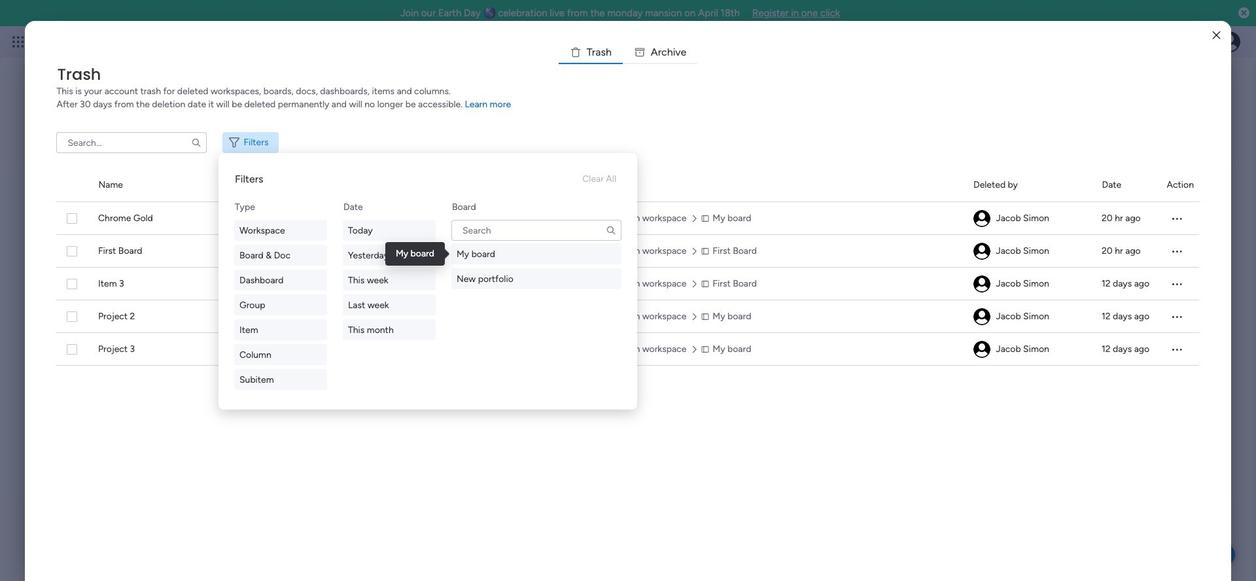 Task type: locate. For each thing, give the bounding box(es) containing it.
3 row from the top
[[57, 268, 1200, 300]]

row group
[[57, 169, 1200, 202]]

2 jacob simon image from the top
[[974, 243, 991, 260]]

table
[[57, 169, 1200, 560]]

jacob simon image
[[974, 210, 991, 227], [974, 243, 991, 260], [974, 308, 991, 325], [974, 341, 991, 358]]

None search field
[[57, 132, 207, 153], [452, 220, 622, 241], [57, 132, 207, 153], [452, 220, 622, 241]]

1 column header from the left
[[57, 169, 83, 202]]

jacob simon image
[[1220, 31, 1241, 52], [974, 275, 991, 293]]

0 horizontal spatial jacob simon image
[[974, 275, 991, 293]]

4 jacob simon image from the top
[[974, 341, 991, 358]]

cell
[[491, 202, 566, 235], [974, 202, 1087, 235], [491, 235, 566, 268], [974, 235, 1087, 268], [1167, 235, 1200, 268], [491, 268, 566, 300], [974, 268, 1087, 300], [1167, 268, 1200, 300], [974, 300, 1087, 333], [1167, 300, 1200, 333], [974, 333, 1087, 366], [1167, 333, 1200, 366]]

row
[[57, 202, 1200, 235], [57, 235, 1200, 268], [57, 268, 1200, 300], [57, 300, 1200, 333], [57, 333, 1200, 366]]

0 vertical spatial jacob simon image
[[1220, 31, 1241, 52]]

1 vertical spatial jacob simon image
[[974, 275, 991, 293]]

column header
[[57, 169, 83, 202], [98, 169, 475, 202], [582, 169, 958, 202], [974, 169, 1087, 202], [1102, 169, 1151, 202], [1167, 169, 1200, 202]]

select product image
[[12, 35, 25, 48]]

menu image
[[1171, 212, 1184, 225]]

6 column header from the left
[[1167, 169, 1200, 202]]



Task type: vqa. For each thing, say whether or not it's contained in the screenshot.
the bottom search field
yes



Task type: describe. For each thing, give the bounding box(es) containing it.
search image
[[191, 137, 202, 148]]

Search search field
[[452, 220, 622, 241]]

1 jacob simon image from the top
[[974, 210, 991, 227]]

3 column header from the left
[[582, 169, 958, 202]]

5 row from the top
[[57, 333, 1200, 366]]

4 column header from the left
[[974, 169, 1087, 202]]

5 column header from the left
[[1102, 169, 1151, 202]]

Search for items in the recycle bin search field
[[57, 132, 207, 153]]

search image
[[606, 225, 616, 236]]

2 column header from the left
[[98, 169, 475, 202]]

2 row from the top
[[57, 235, 1200, 268]]

4 row from the top
[[57, 300, 1200, 333]]

close image
[[1213, 30, 1221, 40]]

1 row from the top
[[57, 202, 1200, 235]]

3 jacob simon image from the top
[[974, 308, 991, 325]]

1 horizontal spatial jacob simon image
[[1220, 31, 1241, 52]]



